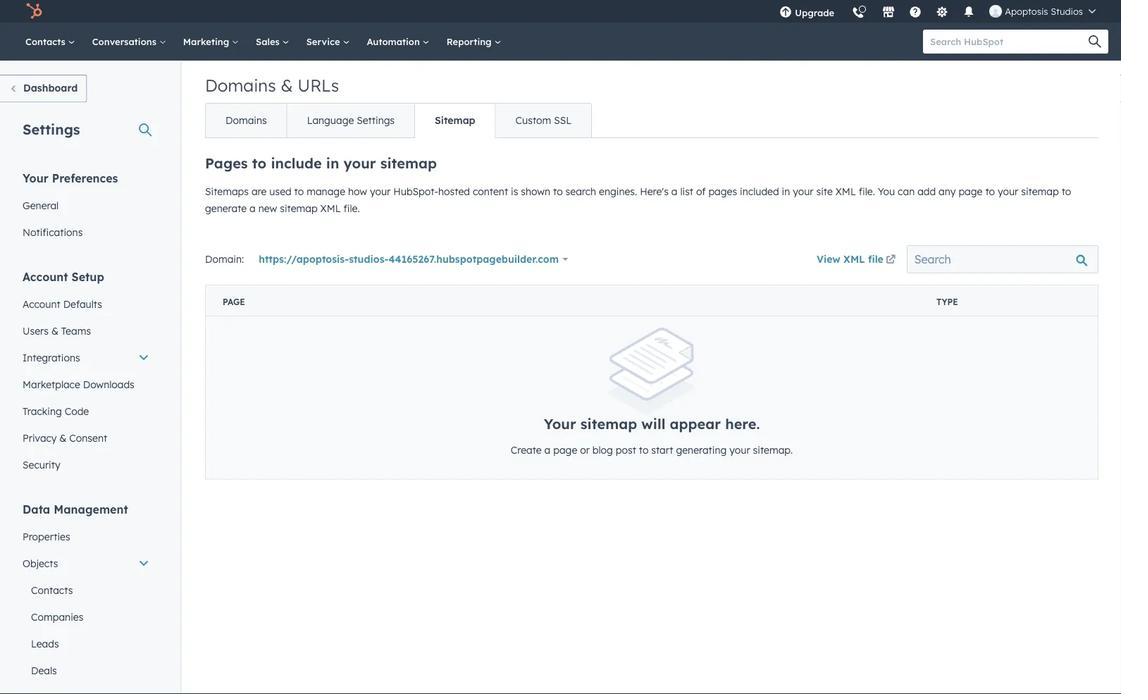 Task type: locate. For each thing, give the bounding box(es) containing it.
defaults
[[63, 298, 102, 310]]

post
[[616, 444, 636, 456]]

xml right site on the right top
[[835, 185, 856, 198]]

automation link
[[358, 23, 438, 61]]

& right users
[[51, 324, 58, 337]]

xml left file
[[843, 252, 865, 265]]

data management element
[[14, 501, 158, 694]]

in right included
[[782, 185, 790, 198]]

include
[[271, 154, 322, 172]]

0 vertical spatial page
[[959, 185, 983, 198]]

link opens in a new window image
[[886, 251, 896, 268]]

marketing
[[183, 36, 232, 47]]

is
[[511, 185, 518, 198]]

domains for domains & urls
[[205, 75, 276, 96]]

a
[[671, 185, 677, 198], [250, 202, 256, 215], [544, 444, 550, 456]]

companies
[[31, 611, 83, 623]]

sales
[[256, 36, 282, 47]]

1 vertical spatial your
[[544, 415, 576, 433]]

hubspot-
[[393, 185, 438, 198]]

privacy & consent link
[[14, 425, 158, 451]]

a right create
[[544, 444, 550, 456]]

0 horizontal spatial page
[[553, 444, 577, 456]]

2 horizontal spatial a
[[671, 185, 677, 198]]

service
[[306, 36, 343, 47]]

menu containing apoptosis studios
[[771, 0, 1104, 28]]

deals link
[[14, 657, 158, 684]]

a left new
[[250, 202, 256, 215]]

1 account from the top
[[23, 270, 68, 284]]

here.
[[725, 415, 760, 433]]

search image
[[1089, 35, 1101, 48]]

contacts link down hubspot link
[[17, 23, 84, 61]]

0 vertical spatial a
[[671, 185, 677, 198]]

1 horizontal spatial page
[[959, 185, 983, 198]]

1 horizontal spatial a
[[544, 444, 550, 456]]

your sitemap will appear here.
[[544, 415, 760, 433]]

0 horizontal spatial a
[[250, 202, 256, 215]]

1 horizontal spatial &
[[59, 432, 66, 444]]

settings right language
[[357, 114, 395, 126]]

in up manage
[[326, 154, 339, 172]]

notifications image
[[963, 6, 975, 19]]

notifications
[[23, 226, 83, 238]]

you
[[878, 185, 895, 198]]

0 horizontal spatial your
[[23, 171, 48, 185]]

settings link
[[927, 0, 957, 23]]

your
[[23, 171, 48, 185], [544, 415, 576, 433]]

generating
[[676, 444, 727, 456]]

file. down the how
[[344, 202, 360, 215]]

1 vertical spatial account
[[23, 298, 60, 310]]

0 horizontal spatial &
[[51, 324, 58, 337]]

xml down manage
[[320, 202, 341, 215]]

1 vertical spatial contacts link
[[14, 577, 158, 603]]

a left list at top right
[[671, 185, 677, 198]]

users & teams
[[23, 324, 91, 337]]

tracking code link
[[14, 398, 158, 425]]

marketing link
[[175, 23, 247, 61]]

file. left you on the right top
[[859, 185, 875, 198]]

in inside the sitemaps are used to manage how your hubspot-hosted content is shown to search engines. here's a list of pages included in your site xml file. you can add any page to your sitemap to generate a new sitemap xml file.
[[782, 185, 790, 198]]

domains down domains & urls
[[225, 114, 267, 126]]

0 vertical spatial account
[[23, 270, 68, 284]]

0 horizontal spatial in
[[326, 154, 339, 172]]

2 vertical spatial a
[[544, 444, 550, 456]]

upgrade image
[[779, 6, 792, 19]]

pages to include in your sitemap
[[205, 154, 437, 172]]

contacts up the companies
[[31, 584, 73, 596]]

navigation containing domains
[[205, 103, 592, 138]]

marketplaces image
[[882, 6, 895, 19]]

page right any
[[959, 185, 983, 198]]

navigation
[[205, 103, 592, 138]]

privacy
[[23, 432, 57, 444]]

1 vertical spatial contacts
[[31, 584, 73, 596]]

1 vertical spatial domains
[[225, 114, 267, 126]]

domains
[[205, 75, 276, 96], [225, 114, 267, 126]]

& left the urls at the top left
[[281, 75, 293, 96]]

& right privacy
[[59, 432, 66, 444]]

0 vertical spatial file.
[[859, 185, 875, 198]]

objects
[[23, 557, 58, 569]]

2 horizontal spatial &
[[281, 75, 293, 96]]

0 vertical spatial &
[[281, 75, 293, 96]]

domains up domains link
[[205, 75, 276, 96]]

conversations
[[92, 36, 159, 47]]

0 horizontal spatial settings
[[23, 120, 80, 138]]

1 vertical spatial in
[[782, 185, 790, 198]]

domain:
[[205, 253, 244, 265]]

1 horizontal spatial your
[[544, 415, 576, 433]]

blog
[[592, 444, 613, 456]]

your down here.
[[729, 444, 750, 456]]

apoptosis
[[1005, 5, 1048, 17]]

language settings link
[[287, 104, 414, 137]]

account up users
[[23, 298, 60, 310]]

account
[[23, 270, 68, 284], [23, 298, 60, 310]]

of
[[696, 185, 706, 198]]

to
[[252, 154, 267, 172], [294, 185, 304, 198], [553, 185, 563, 198], [985, 185, 995, 198], [1062, 185, 1071, 198], [639, 444, 648, 456]]

manage
[[307, 185, 345, 198]]

0 vertical spatial xml
[[835, 185, 856, 198]]

0 vertical spatial domains
[[205, 75, 276, 96]]

2 vertical spatial &
[[59, 432, 66, 444]]

1 vertical spatial page
[[553, 444, 577, 456]]

notifications link
[[14, 219, 158, 246]]

account defaults
[[23, 298, 102, 310]]

studios-
[[349, 253, 389, 265]]

1 vertical spatial xml
[[320, 202, 341, 215]]

ssl
[[554, 114, 572, 126]]

settings image
[[936, 6, 949, 19]]

new
[[258, 202, 277, 215]]

file
[[868, 252, 883, 265]]

&
[[281, 75, 293, 96], [51, 324, 58, 337], [59, 432, 66, 444]]

page
[[223, 297, 245, 307]]

contacts link up the companies
[[14, 577, 158, 603]]

help button
[[903, 0, 927, 23]]

leads link
[[14, 630, 158, 657]]

contacts inside data management element
[[31, 584, 73, 596]]

custom ssl link
[[495, 104, 591, 137]]

sitemap
[[380, 154, 437, 172], [1021, 185, 1059, 198], [280, 202, 318, 215], [580, 415, 637, 433]]

deals
[[31, 664, 57, 676]]

menu
[[771, 0, 1104, 28]]

automation
[[367, 36, 423, 47]]

file.
[[859, 185, 875, 198], [344, 202, 360, 215]]

how
[[348, 185, 367, 198]]

account up account defaults
[[23, 270, 68, 284]]

integrations
[[23, 351, 80, 364]]

general
[[23, 199, 59, 211]]

search button
[[1082, 30, 1108, 54]]

account for account defaults
[[23, 298, 60, 310]]

account for account setup
[[23, 270, 68, 284]]

2 account from the top
[[23, 298, 60, 310]]

tracking code
[[23, 405, 89, 417]]

shown
[[521, 185, 550, 198]]

1 vertical spatial &
[[51, 324, 58, 337]]

preferences
[[52, 171, 118, 185]]

1 vertical spatial file.
[[344, 202, 360, 215]]

sitemap.
[[753, 444, 793, 456]]

settings down dashboard
[[23, 120, 80, 138]]

0 vertical spatial your
[[23, 171, 48, 185]]

hubspot image
[[25, 3, 42, 20]]

1 horizontal spatial in
[[782, 185, 790, 198]]

0 vertical spatial contacts link
[[17, 23, 84, 61]]

apoptosis studios button
[[981, 0, 1104, 23]]

page left or on the right bottom of the page
[[553, 444, 577, 456]]

domains inside navigation
[[225, 114, 267, 126]]

contacts down hubspot link
[[25, 36, 68, 47]]



Task type: vqa. For each thing, say whether or not it's contained in the screenshot.
https://apoptosis-studios-44165267.hubspotpagebuilder.com popup button
yes



Task type: describe. For each thing, give the bounding box(es) containing it.
44165267.hubspotpagebuilder.com
[[389, 253, 559, 265]]

marketplace downloads link
[[14, 371, 158, 398]]

1 horizontal spatial settings
[[357, 114, 395, 126]]

data
[[23, 502, 50, 516]]

language settings
[[307, 114, 395, 126]]

your preferences
[[23, 171, 118, 185]]

contacts link for conversations 'link' at left top
[[17, 23, 84, 61]]

companies link
[[14, 603, 158, 630]]

your right any
[[998, 185, 1018, 198]]

https://apoptosis-studios-44165267.hubspotpagebuilder.com
[[259, 253, 559, 265]]

your preferences element
[[14, 170, 158, 246]]

engines.
[[599, 185, 637, 198]]

marketplace downloads
[[23, 378, 134, 390]]

security
[[23, 458, 60, 471]]

sitemap link
[[414, 104, 495, 137]]

sales link
[[247, 23, 298, 61]]

account defaults link
[[14, 291, 158, 317]]

account setup element
[[14, 269, 158, 478]]

service link
[[298, 23, 358, 61]]

& for domains
[[281, 75, 293, 96]]

leads
[[31, 637, 59, 650]]

consent
[[69, 432, 107, 444]]

any
[[939, 185, 956, 198]]

1 horizontal spatial file.
[[859, 185, 875, 198]]

notifications button
[[957, 0, 981, 23]]

studios
[[1051, 5, 1083, 17]]

& for privacy
[[59, 432, 66, 444]]

page inside the sitemaps are used to manage how your hubspot-hosted content is shown to search engines. here's a list of pages included in your site xml file. you can add any page to your sitemap to generate a new sitemap xml file.
[[959, 185, 983, 198]]

content
[[473, 185, 508, 198]]

help image
[[909, 6, 922, 19]]

management
[[54, 502, 128, 516]]

dashboard link
[[0, 75, 87, 103]]

custom
[[515, 114, 551, 126]]

properties
[[23, 530, 70, 543]]

can
[[898, 185, 915, 198]]

view xml file
[[817, 252, 883, 265]]

will
[[641, 415, 665, 433]]

tara schultz image
[[989, 5, 1002, 18]]

0 vertical spatial in
[[326, 154, 339, 172]]

language
[[307, 114, 354, 126]]

generate
[[205, 202, 247, 215]]

contacts link for companies 'link'
[[14, 577, 158, 603]]

custom ssl
[[515, 114, 572, 126]]

pages
[[708, 185, 737, 198]]

dashboard
[[23, 82, 78, 94]]

users & teams link
[[14, 317, 158, 344]]

upgrade
[[795, 7, 834, 18]]

calling icon button
[[846, 1, 870, 22]]

data management
[[23, 502, 128, 516]]

appear
[[670, 415, 721, 433]]

users
[[23, 324, 49, 337]]

code
[[65, 405, 89, 417]]

view
[[817, 252, 840, 265]]

or
[[580, 444, 590, 456]]

included
[[740, 185, 779, 198]]

https://apoptosis-
[[259, 253, 349, 265]]

sitemaps are used to manage how your hubspot-hosted content is shown to search engines. here's a list of pages included in your site xml file. you can add any page to your sitemap to generate a new sitemap xml file.
[[205, 185, 1071, 215]]

general link
[[14, 192, 158, 219]]

your left site on the right top
[[793, 185, 814, 198]]

tracking
[[23, 405, 62, 417]]

0 vertical spatial contacts
[[25, 36, 68, 47]]

1 vertical spatial a
[[250, 202, 256, 215]]

your for your preferences
[[23, 171, 48, 185]]

hubspot link
[[17, 3, 53, 20]]

add
[[917, 185, 936, 198]]

link opens in a new window image
[[886, 255, 896, 265]]

your right the how
[[370, 185, 391, 198]]

marketplace
[[23, 378, 80, 390]]

marketplaces button
[[874, 0, 903, 23]]

2 vertical spatial xml
[[843, 252, 865, 265]]

reporting link
[[438, 23, 510, 61]]

account setup
[[23, 270, 104, 284]]

integrations button
[[14, 344, 158, 371]]

domains for domains
[[225, 114, 267, 126]]

setup
[[72, 270, 104, 284]]

reporting
[[447, 36, 494, 47]]

0 horizontal spatial file.
[[344, 202, 360, 215]]

Search HubSpot search field
[[923, 30, 1096, 54]]

apoptosis studios
[[1005, 5, 1083, 17]]

create a page or blog post to start generating your sitemap.
[[511, 444, 793, 456]]

view xml file link
[[817, 250, 898, 268]]

your up the how
[[344, 154, 376, 172]]

& for users
[[51, 324, 58, 337]]

downloads
[[83, 378, 134, 390]]

https://apoptosis-studios-44165267.hubspotpagebuilder.com button
[[252, 245, 575, 273]]

hosted
[[438, 185, 470, 198]]

site
[[816, 185, 833, 198]]

properties link
[[14, 523, 158, 550]]

urls
[[298, 75, 339, 96]]

your for your sitemap will appear here.
[[544, 415, 576, 433]]

privacy & consent
[[23, 432, 107, 444]]

Search search field
[[907, 245, 1098, 273]]

pages
[[205, 154, 248, 172]]

calling icon image
[[852, 7, 865, 20]]

list
[[680, 185, 693, 198]]

domains & urls
[[205, 75, 339, 96]]

type
[[936, 297, 958, 307]]

start
[[651, 444, 673, 456]]

are
[[251, 185, 267, 198]]

sitemap
[[435, 114, 475, 126]]



